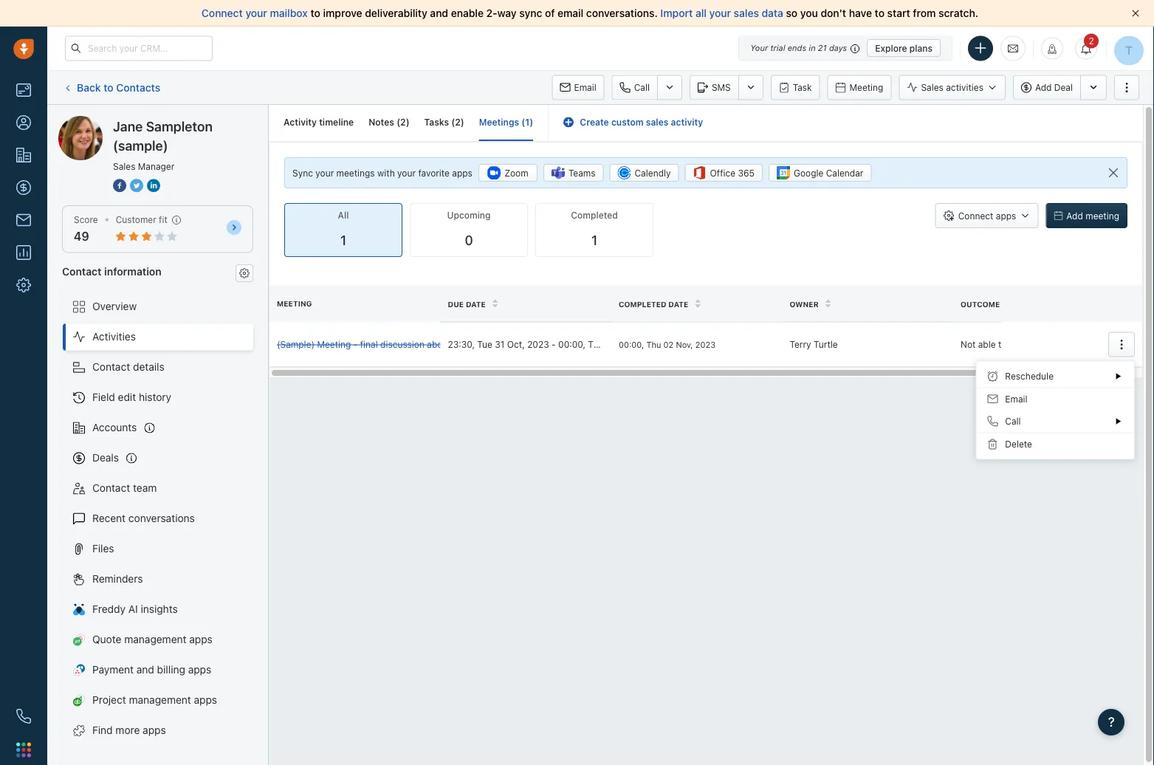 Task type: describe. For each thing, give the bounding box(es) containing it.
add meeting button
[[1046, 203, 1128, 228]]

contacts
[[116, 81, 160, 93]]

1 - from the left
[[354, 339, 358, 350]]

terry
[[790, 339, 812, 350]]

1 horizontal spatial meeting
[[317, 339, 351, 350]]

0 vertical spatial (sample)
[[167, 116, 209, 128]]

notes ( 2 )
[[369, 117, 410, 127]]

49
[[74, 229, 89, 243]]

field edit history
[[92, 391, 171, 403]]

days
[[829, 43, 847, 53]]

so
[[786, 7, 798, 19]]

back to contacts
[[77, 81, 160, 93]]

import
[[661, 7, 693, 19]]

owner
[[790, 300, 819, 308]]

2 nov, from the left
[[676, 340, 693, 349]]

google calendar button
[[769, 164, 872, 182]]

meetings ( 1 )
[[479, 117, 533, 127]]

reschedule button
[[977, 365, 1135, 387]]

back
[[77, 81, 101, 93]]

twitter circled image
[[130, 177, 143, 193]]

edit
[[118, 391, 136, 403]]

linkedin circled image
[[147, 177, 160, 193]]

2 00:00, from the left
[[619, 340, 644, 349]]

sync
[[293, 168, 313, 178]]

office 365 button
[[685, 164, 763, 182]]

0 horizontal spatial meeting
[[277, 299, 312, 308]]

meeting
[[1086, 211, 1120, 221]]

all
[[696, 7, 707, 19]]

completed date
[[619, 300, 689, 308]]

facebook circled image
[[113, 177, 126, 193]]

connect for connect your mailbox to improve deliverability and enable 2-way sync of email conversations. import all your sales data so you don't have to start from scratch.
[[202, 7, 243, 19]]

explore plans link
[[867, 39, 941, 57]]

in
[[809, 43, 816, 53]]

your right all
[[710, 7, 731, 19]]

2023 for oct,
[[527, 339, 549, 350]]

1 horizontal spatial call button
[[977, 410, 1135, 432]]

history
[[139, 391, 171, 403]]

send email image
[[1008, 42, 1019, 55]]

reschedule
[[1006, 371, 1054, 381]]

(sample) meeting - final discussion about the deal link
[[277, 338, 487, 351]]

2 - from the left
[[552, 339, 556, 350]]

( for meetings
[[522, 117, 525, 127]]

explore
[[875, 43, 907, 53]]

teams button
[[544, 164, 604, 182]]

2-
[[487, 7, 498, 19]]

task button
[[771, 75, 820, 100]]

deals
[[92, 452, 119, 464]]

customer fit
[[116, 215, 168, 225]]

outcome
[[961, 300, 1000, 308]]

you
[[801, 7, 818, 19]]

tasks ( 2 )
[[424, 117, 464, 127]]

email inside button
[[574, 82, 597, 93]]

final
[[360, 339, 378, 350]]

1 horizontal spatial call
[[1006, 416, 1021, 426]]

(sample) meeting - final discussion about the deal
[[277, 339, 487, 350]]

not able to reach
[[961, 339, 1033, 350]]

sync
[[519, 7, 542, 19]]

freddy ai insights
[[92, 603, 178, 615]]

task
[[793, 82, 812, 93]]

contact details
[[92, 361, 165, 373]]

date for completed date
[[669, 300, 689, 308]]

office 365
[[710, 168, 755, 178]]

overview
[[92, 300, 137, 312]]

find
[[92, 724, 113, 736]]

information
[[104, 265, 162, 277]]

payment and billing apps
[[92, 664, 211, 676]]

) for notes ( 2 )
[[406, 117, 410, 127]]

more
[[116, 724, 140, 736]]

1 horizontal spatial sales
[[734, 7, 759, 19]]

your right with
[[397, 168, 416, 178]]

about
[[427, 339, 451, 350]]

contact for contact details
[[92, 361, 130, 373]]

connect your mailbox to improve deliverability and enable 2-way sync of email conversations. import all your sales data so you don't have to start from scratch.
[[202, 7, 979, 19]]

freddy
[[92, 603, 126, 615]]

billing
[[157, 664, 185, 676]]

1 horizontal spatial email
[[1006, 394, 1028, 404]]

able
[[979, 339, 996, 350]]

2 02 from the left
[[664, 340, 674, 349]]

google
[[794, 168, 824, 178]]

mng settings image
[[239, 268, 250, 278]]

data
[[762, 7, 784, 19]]

0 horizontal spatial jane
[[88, 116, 111, 128]]

improve
[[323, 7, 362, 19]]

back to contacts link
[[62, 76, 161, 99]]

365
[[738, 168, 755, 178]]

fit
[[159, 215, 168, 225]]

delete
[[1006, 439, 1033, 449]]

( for notes
[[397, 117, 400, 127]]

find more apps
[[92, 724, 166, 736]]

turtle
[[814, 339, 838, 350]]

00:00, thu 02 nov, 2023
[[619, 340, 716, 349]]

21
[[818, 43, 827, 53]]

add meeting
[[1067, 211, 1120, 221]]

quote
[[92, 633, 121, 646]]

phone element
[[9, 702, 38, 731]]

team
[[133, 482, 157, 494]]

connect your mailbox link
[[202, 7, 311, 19]]

date for due date
[[466, 300, 486, 308]]

from
[[913, 7, 936, 19]]

deal
[[470, 339, 487, 350]]

timeline
[[319, 117, 354, 127]]

custom
[[612, 117, 644, 127]]

23:30, tue 31 oct, 2023 - 00:00, thu 02 nov, 2023
[[448, 339, 663, 350]]

office
[[710, 168, 736, 178]]

sms button
[[690, 75, 738, 100]]



Task type: locate. For each thing, give the bounding box(es) containing it.
2 horizontal spatial 2023
[[696, 340, 716, 349]]

add
[[1036, 82, 1052, 93], [1067, 211, 1083, 221]]

0 vertical spatial completed
[[571, 210, 618, 221]]

upcoming
[[447, 210, 491, 221]]

2 right notes
[[400, 117, 406, 127]]

sales activities button
[[899, 75, 1013, 100], [899, 75, 1006, 100]]

0 horizontal spatial sales
[[646, 117, 669, 127]]

2 ( from the left
[[452, 117, 455, 127]]

- right oct,
[[552, 339, 556, 350]]

due date
[[448, 300, 486, 308]]

contact up recent
[[92, 482, 130, 494]]

1 date from the left
[[466, 300, 486, 308]]

accounts
[[92, 421, 137, 434]]

add left meeting
[[1067, 211, 1083, 221]]

date
[[466, 300, 486, 308], [669, 300, 689, 308]]

to left start on the top right
[[875, 7, 885, 19]]

2 right what's new icon
[[1089, 36, 1094, 46]]

0 vertical spatial call
[[634, 82, 650, 93]]

sampleton down the contacts
[[113, 116, 164, 128]]

0 horizontal spatial 1
[[340, 232, 347, 248]]

email down reschedule
[[1006, 394, 1028, 404]]

activity
[[284, 117, 317, 127]]

1 vertical spatial call
[[1006, 416, 1021, 426]]

) right notes
[[406, 117, 410, 127]]

2 vertical spatial contact
[[92, 482, 130, 494]]

project
[[92, 694, 126, 706]]

1 horizontal spatial and
[[430, 7, 448, 19]]

2
[[1089, 36, 1094, 46], [400, 117, 406, 127], [455, 117, 461, 127]]

and left enable
[[430, 7, 448, 19]]

sampleton inside jane sampleton (sample)
[[146, 118, 213, 134]]

1 right "meetings" at the top left of page
[[525, 117, 530, 127]]

0 horizontal spatial add
[[1036, 82, 1052, 93]]

1 thu from the left
[[588, 339, 604, 350]]

1 horizontal spatial thu
[[647, 340, 661, 349]]

completed up 00:00, thu 02 nov, 2023
[[619, 300, 667, 308]]

0 vertical spatial call button
[[612, 75, 657, 100]]

0 horizontal spatial sales
[[113, 161, 136, 171]]

management up 'payment and billing apps'
[[124, 633, 187, 646]]

calendar
[[826, 168, 864, 178]]

)
[[406, 117, 410, 127], [461, 117, 464, 127], [530, 117, 533, 127]]

1 vertical spatial sales
[[646, 117, 669, 127]]

0 vertical spatial meeting
[[850, 82, 884, 93]]

2 date from the left
[[669, 300, 689, 308]]

field
[[92, 391, 115, 403]]

1 horizontal spatial completed
[[619, 300, 667, 308]]

files
[[92, 543, 114, 555]]

0 vertical spatial contact
[[62, 265, 102, 277]]

date up 00:00, thu 02 nov, 2023
[[669, 300, 689, 308]]

completed for completed
[[571, 210, 618, 221]]

1 02 from the left
[[607, 339, 618, 350]]

) for tasks ( 2 )
[[461, 117, 464, 127]]

sampleton
[[113, 116, 164, 128], [146, 118, 213, 134]]

your right "sync"
[[316, 168, 334, 178]]

sales for sales manager
[[113, 161, 136, 171]]

contact for contact team
[[92, 482, 130, 494]]

2 horizontal spatial 1
[[592, 232, 598, 248]]

contact down activities
[[92, 361, 130, 373]]

1
[[525, 117, 530, 127], [340, 232, 347, 248], [592, 232, 598, 248]]

freshworks switcher image
[[16, 743, 31, 757]]

email up create
[[574, 82, 597, 93]]

what's new image
[[1047, 44, 1058, 54]]

(sample) inside jane sampleton (sample)
[[113, 137, 168, 153]]

0 horizontal spatial 2023
[[527, 339, 549, 350]]

3 2023 from the left
[[696, 340, 716, 349]]

completed down teams
[[571, 210, 618, 221]]

1 00:00, from the left
[[558, 339, 586, 350]]

reach
[[1010, 339, 1033, 350]]

completed for completed date
[[619, 300, 667, 308]]

1 horizontal spatial )
[[461, 117, 464, 127]]

mailbox
[[270, 7, 308, 19]]

add deal
[[1036, 82, 1073, 93]]

conversations
[[128, 512, 195, 524]]

to right able
[[999, 339, 1007, 350]]

payment
[[92, 664, 134, 676]]

thu down completed date on the top
[[647, 340, 661, 349]]

explore plans
[[875, 43, 933, 53]]

00:00, down completed date on the top
[[619, 340, 644, 349]]

meeting up the (sample)
[[277, 299, 312, 308]]

contact for contact information
[[62, 265, 102, 277]]

activities
[[946, 82, 984, 93]]

) right "meetings" at the top left of page
[[530, 117, 533, 127]]

(sample)
[[277, 339, 315, 350]]

customer
[[116, 215, 156, 225]]

sales up facebook circled icon
[[113, 161, 136, 171]]

(sample) up sales manager
[[113, 137, 168, 153]]

email button
[[552, 75, 605, 100]]

2 horizontal spatial meeting
[[850, 82, 884, 93]]

1 horizontal spatial 02
[[664, 340, 674, 349]]

management for project
[[129, 694, 191, 706]]

) right tasks
[[461, 117, 464, 127]]

1 vertical spatial completed
[[619, 300, 667, 308]]

1 horizontal spatial nov,
[[676, 340, 693, 349]]

2 horizontal spatial (
[[522, 117, 525, 127]]

your left mailbox
[[246, 7, 267, 19]]

sampleton up manager
[[146, 118, 213, 134]]

2 right tasks
[[455, 117, 461, 127]]

nov,
[[620, 339, 639, 350], [676, 340, 693, 349]]

email
[[558, 7, 584, 19]]

0 horizontal spatial date
[[466, 300, 486, 308]]

insights
[[141, 603, 178, 615]]

0 horizontal spatial -
[[354, 339, 358, 350]]

2 thu from the left
[[647, 340, 661, 349]]

1 horizontal spatial connect
[[959, 211, 994, 221]]

add deal button
[[1013, 75, 1081, 100]]

conversations.
[[586, 7, 658, 19]]

jane inside jane sampleton (sample)
[[113, 118, 143, 134]]

connect
[[202, 7, 243, 19], [959, 211, 994, 221]]

activities
[[92, 331, 136, 343]]

your trial ends in 21 days
[[751, 43, 847, 53]]

23:30,
[[448, 339, 475, 350]]

0 vertical spatial email
[[574, 82, 597, 93]]

2 2023 from the left
[[641, 339, 663, 350]]

create custom sales activity link
[[564, 117, 703, 127]]

contact down 49 button
[[62, 265, 102, 277]]

( right tasks
[[452, 117, 455, 127]]

0 horizontal spatial 02
[[607, 339, 618, 350]]

add left the deal
[[1036, 82, 1052, 93]]

1 vertical spatial connect
[[959, 211, 994, 221]]

1 vertical spatial sales
[[113, 161, 136, 171]]

1 horizontal spatial (
[[452, 117, 455, 127]]

quote management apps
[[92, 633, 213, 646]]

2023 for nov,
[[696, 340, 716, 349]]

details
[[133, 361, 165, 373]]

1 horizontal spatial date
[[669, 300, 689, 308]]

thu left 00:00, thu 02 nov, 2023
[[588, 339, 604, 350]]

call button up 'create custom sales activity' link
[[612, 75, 657, 100]]

1 horizontal spatial 2
[[455, 117, 461, 127]]

0 horizontal spatial 2
[[400, 117, 406, 127]]

call up delete
[[1006, 416, 1021, 426]]

1 horizontal spatial jane
[[113, 118, 143, 134]]

2 vertical spatial meeting
[[317, 339, 351, 350]]

jane sampleton (sample) up manager
[[113, 118, 213, 153]]

1 vertical spatial management
[[129, 694, 191, 706]]

0 vertical spatial connect
[[202, 7, 243, 19]]

1 nov, from the left
[[620, 339, 639, 350]]

0 vertical spatial management
[[124, 633, 187, 646]]

0 horizontal spatial 00:00,
[[558, 339, 586, 350]]

- left "final"
[[354, 339, 358, 350]]

02
[[607, 339, 618, 350], [664, 340, 674, 349]]

connect for connect apps
[[959, 211, 994, 221]]

2 horizontal spatial )
[[530, 117, 533, 127]]

scratch.
[[939, 7, 979, 19]]

to right mailbox
[[311, 7, 320, 19]]

jane sampleton (sample) down the contacts
[[88, 116, 209, 128]]

1 for all
[[340, 232, 347, 248]]

2 for notes ( 2 )
[[400, 117, 406, 127]]

( for tasks
[[452, 117, 455, 127]]

1 for completed
[[592, 232, 598, 248]]

1 vertical spatial add
[[1067, 211, 1083, 221]]

create custom sales activity
[[580, 117, 703, 127]]

0 horizontal spatial and
[[137, 664, 154, 676]]

1 horizontal spatial -
[[552, 339, 556, 350]]

sales left the activity
[[646, 117, 669, 127]]

2 for tasks ( 2 )
[[455, 117, 461, 127]]

1 horizontal spatial sales
[[921, 82, 944, 93]]

plans
[[910, 43, 933, 53]]

1 ) from the left
[[406, 117, 410, 127]]

meeting down explore
[[850, 82, 884, 93]]

0 vertical spatial and
[[430, 7, 448, 19]]

sales left "activities"
[[921, 82, 944, 93]]

of
[[545, 7, 555, 19]]

0 vertical spatial sales
[[734, 7, 759, 19]]

0 vertical spatial sales
[[921, 82, 944, 93]]

0 horizontal spatial thu
[[588, 339, 604, 350]]

1 vertical spatial meeting
[[277, 299, 312, 308]]

meeting left "final"
[[317, 339, 351, 350]]

date right due at the top
[[466, 300, 486, 308]]

and
[[430, 7, 448, 19], [137, 664, 154, 676]]

contact team
[[92, 482, 157, 494]]

1 horizontal spatial add
[[1067, 211, 1083, 221]]

email
[[574, 82, 597, 93], [1006, 394, 1028, 404]]

management for quote
[[124, 633, 187, 646]]

2 horizontal spatial 2
[[1089, 36, 1094, 46]]

00:00, right oct,
[[558, 339, 586, 350]]

connect apps button
[[936, 203, 1039, 228], [936, 203, 1039, 228]]

Search your CRM... text field
[[65, 36, 213, 61]]

1 ( from the left
[[397, 117, 400, 127]]

sales left data
[[734, 7, 759, 19]]

don't
[[821, 7, 847, 19]]

0 horizontal spatial email
[[574, 82, 597, 93]]

( right "meetings" at the top left of page
[[522, 117, 525, 127]]

add for add meeting
[[1067, 211, 1083, 221]]

) for meetings ( 1 )
[[530, 117, 533, 127]]

add for add deal
[[1036, 82, 1052, 93]]

02 down completed date on the top
[[664, 340, 674, 349]]

1 vertical spatial contact
[[92, 361, 130, 373]]

1 horizontal spatial 1
[[525, 117, 530, 127]]

recent conversations
[[92, 512, 195, 524]]

0 horizontal spatial connect
[[202, 7, 243, 19]]

1 vertical spatial (sample)
[[113, 137, 168, 153]]

google calendar
[[794, 168, 864, 178]]

call up create custom sales activity
[[634, 82, 650, 93]]

1 down teams
[[592, 232, 598, 248]]

31
[[495, 339, 505, 350]]

sales for sales activities
[[921, 82, 944, 93]]

project management apps
[[92, 694, 217, 706]]

close image
[[1132, 10, 1140, 17]]

2 ) from the left
[[461, 117, 464, 127]]

3 ) from the left
[[530, 117, 533, 127]]

jane down back to contacts
[[113, 118, 143, 134]]

your
[[751, 43, 768, 53]]

call button up delete
[[977, 410, 1135, 432]]

1 vertical spatial email
[[1006, 394, 1028, 404]]

jane down back
[[88, 116, 111, 128]]

import all your sales data link
[[661, 7, 786, 19]]

teams
[[569, 168, 596, 178]]

( right notes
[[397, 117, 400, 127]]

reminders
[[92, 573, 143, 585]]

and left billing
[[137, 664, 154, 676]]

favorite
[[418, 168, 450, 178]]

ends
[[788, 43, 807, 53]]

0 vertical spatial add
[[1036, 82, 1052, 93]]

call
[[634, 82, 650, 93], [1006, 416, 1021, 426]]

deliverability
[[365, 7, 428, 19]]

0 horizontal spatial nov,
[[620, 339, 639, 350]]

management down 'payment and billing apps'
[[129, 694, 191, 706]]

1 horizontal spatial 00:00,
[[619, 340, 644, 349]]

0 horizontal spatial call
[[634, 82, 650, 93]]

sms
[[712, 82, 731, 93]]

0 horizontal spatial (
[[397, 117, 400, 127]]

02 left 00:00, thu 02 nov, 2023
[[607, 339, 618, 350]]

meeting inside button
[[850, 82, 884, 93]]

0 horizontal spatial )
[[406, 117, 410, 127]]

(sample) up manager
[[167, 116, 209, 128]]

terry turtle
[[790, 339, 838, 350]]

zoom
[[505, 168, 529, 178]]

1 down all
[[340, 232, 347, 248]]

1 2023 from the left
[[527, 339, 549, 350]]

calendly button
[[610, 164, 679, 182]]

0 horizontal spatial completed
[[571, 210, 618, 221]]

sales manager
[[113, 161, 175, 171]]

call link
[[612, 75, 657, 100]]

trial
[[771, 43, 786, 53]]

sync your meetings with your favorite apps
[[293, 168, 473, 178]]

sales
[[734, 7, 759, 19], [646, 117, 669, 127]]

zoom button
[[479, 164, 538, 182]]

1 horizontal spatial 2023
[[641, 339, 663, 350]]

-
[[354, 339, 358, 350], [552, 339, 556, 350]]

activity
[[671, 117, 703, 127]]

0 horizontal spatial call button
[[612, 75, 657, 100]]

your
[[246, 7, 267, 19], [710, 7, 731, 19], [316, 168, 334, 178], [397, 168, 416, 178]]

way
[[497, 7, 517, 19]]

discussion
[[380, 339, 425, 350]]

1 vertical spatial call button
[[977, 410, 1135, 432]]

1 vertical spatial and
[[137, 664, 154, 676]]

(
[[397, 117, 400, 127], [452, 117, 455, 127], [522, 117, 525, 127]]

to right back
[[104, 81, 113, 93]]

phone image
[[16, 709, 31, 724]]

deal
[[1055, 82, 1073, 93]]

3 ( from the left
[[522, 117, 525, 127]]



Task type: vqa. For each thing, say whether or not it's contained in the screenshot.
Sales Owner Terry Turtle
no



